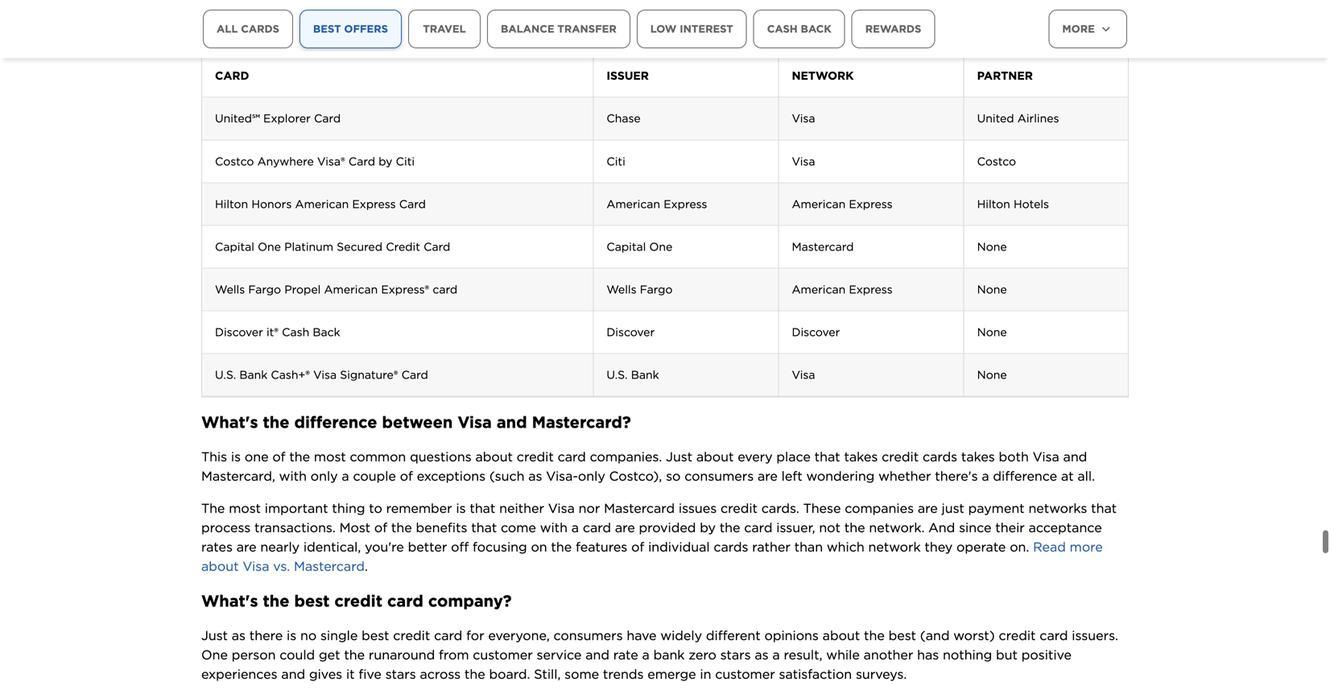Task type: describe. For each thing, give the bounding box(es) containing it.
and inside this is one of the most common questions about credit card companies. just about every place that takes credit cards takes both visa and mastercard, with only a couple of exceptions (such as visa-only costco), so consumers are left wondering whether there's a difference at all.
[[1063, 449, 1087, 464]]

card right credit
[[424, 240, 450, 253]]

how
[[281, 23, 308, 38]]

one for capital one platinum secured credit card
[[258, 240, 281, 253]]

0 vertical spatial customer
[[473, 647, 533, 663]]

a inside the most important thing to remember is that neither visa nor mastercard issues credit cards. these companies are just payment networks that process transactions. most of the benefits that come with a card are provided by the card issuer, not the network. and since their acceptance rates are nearly identical, you're better off focusing on the features of individual cards rather than which network they operate on.
[[572, 520, 579, 535]]

what's for what's the best credit card company?
[[201, 591, 258, 611]]

1 vertical spatial by
[[379, 154, 392, 168]]

just inside this is one of the most common questions about credit card companies. just about every place that takes credit cards takes both visa and mastercard, with only a couple of exceptions (such as visa-only costco), so consumers are left wondering whether there's a difference at all.
[[666, 449, 693, 464]]

capital for capital one platinum secured credit card
[[215, 240, 254, 253]]

cash+®
[[271, 368, 310, 382]]

0 vertical spatial it
[[312, 23, 321, 38]]

experiences
[[201, 666, 277, 682]]

card right "explorer"
[[314, 112, 341, 125]]

rather
[[752, 539, 791, 555]]

(such
[[490, 468, 525, 484]]

with inside the most important thing to remember is that neither visa nor mastercard issues credit cards. these companies are just payment networks that process transactions. most of the benefits that come with a card are provided by the card issuer, not the network. and since their acceptance rates are nearly identical, you're better off focusing on the features of individual cards rather than which network they operate on.
[[540, 520, 568, 535]]

hilton for hilton hotels
[[977, 197, 1010, 211]]

2 citi from the left
[[607, 154, 625, 168]]

the down vs.
[[263, 591, 289, 611]]

another
[[864, 647, 913, 663]]

what's for what's the difference between visa and mastercard?
[[201, 413, 258, 432]]

rewards link
[[852, 10, 935, 48]]

card up positive
[[1040, 628, 1068, 643]]

platinum
[[284, 240, 333, 253]]

visa-
[[546, 468, 578, 484]]

u.s. bank cash+® visa signature® card
[[215, 368, 428, 382]]

the up the one
[[263, 413, 289, 432]]

not
[[819, 520, 841, 535]]

these
[[803, 500, 841, 516]]

networks
[[1029, 500, 1087, 516]]

none for mastercard
[[977, 240, 1007, 253]]

cards inside this is one of the most common questions about credit card companies. just about every place that takes credit cards takes both visa and mastercard, with only a couple of exceptions (such as visa-only costco), so consumers are left wondering whether there's a difference at all.
[[923, 449, 957, 464]]

card up features at the bottom left
[[583, 520, 611, 535]]

with inside this is one of the most common questions about credit card companies. just about every place that takes credit cards takes both visa and mastercard, with only a couple of exceptions (such as visa-only costco), so consumers are left wondering whether there's a difference at all.
[[279, 468, 307, 484]]

card up the 'runaround'
[[387, 591, 423, 611]]

none for american express
[[977, 282, 1007, 296]]

american express for fargo
[[792, 282, 893, 296]]

propel
[[284, 282, 321, 296]]

companies
[[845, 500, 914, 516]]

are inside this is one of the most common questions about credit card companies. just about every place that takes credit cards takes both visa and mastercard, with only a couple of exceptions (such as visa-only costco), so consumers are left wondering whether there's a difference at all.
[[758, 468, 778, 484]]

transactions.
[[254, 520, 336, 535]]

of right "couple"
[[400, 468, 413, 484]]

.
[[365, 558, 368, 574]]

positive
[[1022, 647, 1072, 663]]

fargo for wells fargo
[[640, 282, 673, 296]]

and down could
[[281, 666, 305, 682]]

2 takes from the left
[[961, 449, 995, 464]]

thing
[[332, 500, 365, 516]]

they
[[925, 539, 953, 555]]

one inside just as there is no single best credit card for everyone, consumers have widely different opinions about the best (and worst) credit card issuers. one person could get the runaround from customer service and rate a bank zero stars as a result, while another has nothing but positive experiences and gives it five stars across the board. still, some trends emerge in customer satisfaction surveys.
[[201, 647, 228, 663]]

board.
[[489, 666, 530, 682]]

card up credit
[[399, 197, 426, 211]]

just as there is no single best credit card for everyone, consumers have widely different opinions about the best (and worst) credit card issuers. one person could get the runaround from customer service and rate a bank zero stars as a result, while another has nothing but positive experiences and gives it five stars across the board. still, some trends emerge in customer satisfaction surveys.
[[201, 628, 1118, 682]]

this is one of the most common questions about credit card companies. just about every place that takes credit cards takes both visa and mastercard, with only a couple of exceptions (such as visa-only costco), so consumers are left wondering whether there's a difference at all.
[[201, 449, 1095, 484]]

nor
[[579, 500, 600, 516]]

are down process
[[237, 539, 257, 555]]

a left few
[[489, 23, 496, 38]]

in
[[700, 666, 711, 682]]

offers
[[344, 22, 388, 35]]

low
[[650, 22, 677, 35]]

features
[[576, 539, 627, 555]]

opinions
[[765, 628, 819, 643]]

all cards link
[[203, 10, 293, 48]]

see
[[256, 23, 278, 38]]

neither
[[499, 500, 544, 516]]

about up (such
[[475, 449, 513, 464]]

what's the best credit card company?
[[201, 591, 512, 611]]

united℠ explorer card
[[215, 112, 341, 125]]

(and
[[920, 628, 950, 643]]

cards inside all cards link
[[241, 22, 279, 35]]

wells for wells fargo propel american express® card
[[215, 282, 245, 296]]

card right signature®
[[402, 368, 428, 382]]

nothing
[[943, 647, 992, 663]]

the down from
[[465, 666, 485, 682]]

is inside the most important thing to remember is that neither visa nor mastercard issues credit cards. these companies are just payment networks that process transactions. most of the benefits that come with a card are provided by the card issuer, not the network. and since their acceptance rates are nearly identical, you're better off focusing on the features of individual cards rather than which network they operate on.
[[456, 500, 466, 516]]

surveys.
[[856, 666, 907, 682]]

transfer
[[558, 22, 617, 35]]

honors
[[251, 197, 292, 211]]

secured
[[337, 240, 382, 253]]

off
[[451, 539, 469, 555]]

a left "couple"
[[342, 468, 349, 484]]

this
[[201, 449, 227, 464]]

every
[[738, 449, 773, 464]]

cash back
[[767, 22, 832, 35]]

3 discover from the left
[[792, 325, 840, 339]]

it®
[[266, 325, 279, 339]]

the down single
[[344, 647, 365, 663]]

consumers inside this is one of the most common questions about credit card companies. just about every place that takes credit cards takes both visa and mastercard, with only a couple of exceptions (such as visa-only costco), so consumers are left wondering whether there's a difference at all.
[[685, 468, 754, 484]]

visa inside read more about visa vs. mastercard
[[243, 558, 269, 574]]

most inside the most important thing to remember is that neither visa nor mastercard issues credit cards. these companies are just payment networks that process transactions. most of the benefits that come with a card are provided by the card issuer, not the network. and since their acceptance rates are nearly identical, you're better off focusing on the features of individual cards rather than which network they operate on.
[[229, 500, 261, 516]]

difference inside this is one of the most common questions about credit card companies. just about every place that takes credit cards takes both visa and mastercard, with only a couple of exceptions (such as visa-only costco), so consumers are left wondering whether there's a difference at all.
[[993, 468, 1057, 484]]

consumers inside just as there is no single best credit card for everyone, consumers have widely different opinions about the best (and worst) credit card issuers. one person could get the runaround from customer service and rate a bank zero stars as a result, while another has nothing but positive experiences and gives it five stars across the board. still, some trends emerge in customer satisfaction surveys.
[[554, 628, 623, 643]]

person
[[232, 647, 276, 663]]

network.
[[869, 520, 925, 535]]

more
[[1070, 539, 1103, 555]]

visa inside this is one of the most common questions about credit card companies. just about every place that takes credit cards takes both visa and mastercard, with only a couple of exceptions (such as visa-only costco), so consumers are left wondering whether there's a difference at all.
[[1033, 449, 1059, 464]]

credit up "whether"
[[882, 449, 919, 464]]

0 vertical spatial stars
[[720, 647, 751, 663]]

of down 'provided'
[[631, 539, 644, 555]]

2 horizontal spatial best
[[889, 628, 916, 643]]

best offers link
[[299, 10, 402, 48]]

a down opinions
[[773, 647, 780, 663]]

issuer
[[607, 69, 649, 83]]

popular
[[527, 23, 577, 38]]

mastercard inside the most important thing to remember is that neither visa nor mastercard issues credit cards. these companies are just payment networks that process transactions. most of the benefits that come with a card are provided by the card issuer, not the network. and since their acceptance rates are nearly identical, you're better off focusing on the features of individual cards rather than which network they operate on.
[[604, 500, 675, 516]]

best offers
[[313, 22, 388, 35]]

united
[[977, 112, 1014, 125]]

both
[[999, 449, 1029, 464]]

issuer,
[[776, 520, 815, 535]]

look
[[441, 23, 469, 38]]

and up (such
[[497, 413, 527, 432]]

still,
[[534, 666, 561, 682]]

0 horizontal spatial stars
[[385, 666, 416, 682]]

fargo for wells fargo propel american express® card
[[248, 282, 281, 296]]

signature®
[[340, 368, 398, 382]]

hilton for hilton honors american express card
[[215, 197, 248, 211]]

issuers.
[[1072, 628, 1118, 643]]

united℠
[[215, 112, 260, 125]]

and up some
[[586, 647, 609, 663]]

cards:
[[621, 23, 659, 38]]

trends
[[603, 666, 644, 682]]

none for discover
[[977, 325, 1007, 339]]

costco for costco
[[977, 154, 1016, 168]]

few
[[500, 23, 523, 38]]

is inside just as there is no single best credit card for everyone, consumers have widely different opinions about the best (and worst) credit card issuers. one person could get the runaround from customer service and rate a bank zero stars as a result, while another has nothing but positive experiences and gives it five stars across the board. still, some trends emerge in customer satisfaction surveys.
[[287, 628, 296, 643]]

cards.
[[762, 500, 799, 516]]

2 only from the left
[[578, 468, 605, 484]]

wells for wells fargo
[[607, 282, 637, 296]]

balance transfer link
[[487, 10, 630, 48]]

provided
[[639, 520, 696, 535]]

credit up the 'runaround'
[[393, 628, 430, 643]]

zero
[[689, 647, 716, 663]]

mastercard inside read more about visa vs. mastercard
[[294, 558, 365, 574]]

card right express®
[[433, 282, 457, 296]]

travel
[[423, 22, 466, 35]]

credit left cards:
[[581, 23, 618, 38]]

company?
[[428, 591, 512, 611]]

has
[[917, 647, 939, 663]]

five
[[359, 666, 382, 682]]

the most important thing to remember is that neither visa nor mastercard issues credit cards. these companies are just payment networks that process transactions. most of the benefits that come with a card are provided by the card issuer, not the network. and since their acceptance rates are nearly identical, you're better off focusing on the features of individual cards rather than which network they operate on.
[[201, 500, 1117, 555]]

capital for capital one
[[607, 240, 646, 253]]

the inside this is one of the most common questions about credit card companies. just about every place that takes credit cards takes both visa and mastercard, with only a couple of exceptions (such as visa-only costco), so consumers are left wondering whether there's a difference at all.
[[289, 449, 310, 464]]

anywhere
[[257, 154, 314, 168]]

0 horizontal spatial cash
[[282, 325, 309, 339]]

card
[[215, 69, 249, 83]]

for
[[466, 628, 484, 643]]

there
[[249, 628, 283, 643]]

chase
[[607, 112, 641, 125]]

bank for u.s. bank
[[631, 368, 659, 382]]

are up and
[[918, 500, 938, 516]]



Task type: locate. For each thing, give the bounding box(es) containing it.
travel link
[[408, 10, 481, 48]]

2 vertical spatial as
[[755, 647, 769, 663]]

1 vertical spatial as
[[232, 628, 246, 643]]

1 horizontal spatial fargo
[[640, 282, 673, 296]]

2 discover from the left
[[607, 325, 655, 339]]

2 vertical spatial by
[[700, 520, 716, 535]]

and up all.
[[1063, 449, 1087, 464]]

best up the 'runaround'
[[362, 628, 389, 643]]

could
[[280, 647, 315, 663]]

takes up "there's" in the bottom of the page
[[961, 449, 995, 464]]

can
[[229, 23, 252, 38]]

express®
[[381, 282, 429, 296]]

difference down 'u.s. bank cash+® visa signature® card'
[[294, 413, 377, 432]]

discover
[[215, 325, 263, 339], [607, 325, 655, 339], [792, 325, 840, 339]]

0 vertical spatial cash
[[767, 22, 798, 35]]

costco down united
[[977, 154, 1016, 168]]

card up from
[[434, 628, 462, 643]]

identical,
[[303, 539, 361, 555]]

credit
[[581, 23, 618, 38], [517, 449, 554, 464], [882, 449, 919, 464], [721, 500, 758, 516], [334, 591, 382, 611], [393, 628, 430, 643], [999, 628, 1036, 643]]

0 vertical spatial as
[[528, 468, 542, 484]]

0 horizontal spatial it
[[312, 23, 321, 38]]

rates
[[201, 539, 233, 555]]

than
[[794, 539, 823, 555]]

0 vertical spatial with
[[279, 468, 307, 484]]

is left "no"
[[287, 628, 296, 643]]

2 horizontal spatial discover
[[792, 325, 840, 339]]

credit down .
[[334, 591, 382, 611]]

is up benefits
[[456, 500, 466, 516]]

2 none from the top
[[977, 282, 1007, 296]]

0 vertical spatial difference
[[294, 413, 377, 432]]

are up features at the bottom left
[[615, 520, 635, 535]]

1 horizontal spatial u.s.
[[607, 368, 628, 382]]

between
[[382, 413, 453, 432]]

0 horizontal spatial with
[[279, 468, 307, 484]]

the right 'provided'
[[720, 520, 740, 535]]

with up important
[[279, 468, 307, 484]]

as up person
[[232, 628, 246, 643]]

1 bank from the left
[[239, 368, 268, 382]]

2 vertical spatial mastercard
[[294, 558, 365, 574]]

credit left cards.
[[721, 500, 758, 516]]

have
[[627, 628, 657, 643]]

0 horizontal spatial cards
[[241, 22, 279, 35]]

only up nor
[[578, 468, 605, 484]]

by right visa®
[[379, 154, 392, 168]]

0 vertical spatial back
[[801, 22, 832, 35]]

1 vertical spatial consumers
[[554, 628, 623, 643]]

1 fargo from the left
[[248, 282, 281, 296]]

1 horizontal spatial best
[[362, 628, 389, 643]]

1 horizontal spatial citi
[[607, 154, 625, 168]]

partner
[[977, 69, 1033, 83]]

wells up the "discover it® cash back"
[[215, 282, 245, 296]]

a right "there's" in the bottom of the page
[[982, 468, 989, 484]]

1 takes from the left
[[844, 449, 878, 464]]

cards right all
[[241, 22, 279, 35]]

taking
[[386, 23, 426, 38]]

it left five at left bottom
[[346, 666, 355, 682]]

0 vertical spatial mastercard
[[792, 240, 854, 253]]

card up rather
[[744, 520, 773, 535]]

is
[[231, 449, 241, 464], [456, 500, 466, 516], [287, 628, 296, 643]]

2 horizontal spatial as
[[755, 647, 769, 663]]

1 horizontal spatial takes
[[961, 449, 995, 464]]

1 wells from the left
[[215, 282, 245, 296]]

1 none from the top
[[977, 240, 1007, 253]]

fargo left propel
[[248, 282, 281, 296]]

1 horizontal spatial hilton
[[977, 197, 1010, 211]]

the right on
[[551, 539, 572, 555]]

0 vertical spatial consumers
[[685, 468, 754, 484]]

stars down the 'runaround'
[[385, 666, 416, 682]]

cash inside product offers quick filters tab list
[[767, 22, 798, 35]]

better
[[408, 539, 447, 555]]

runaround
[[369, 647, 435, 663]]

1 horizontal spatial at
[[1061, 468, 1074, 484]]

fargo
[[248, 282, 281, 296], [640, 282, 673, 296]]

about inside just as there is no single best credit card for everyone, consumers have widely different opinions about the best (and worst) credit card issuers. one person could get the runaround from customer service and rate a bank zero stars as a result, while another has nothing but positive experiences and gives it five stars across the board. still, some trends emerge in customer satisfaction surveys.
[[823, 628, 860, 643]]

no
[[300, 628, 317, 643]]

capital one
[[607, 240, 673, 253]]

and
[[929, 520, 955, 535]]

card inside this is one of the most common questions about credit card companies. just about every place that takes credit cards takes both visa and mastercard, with only a couple of exceptions (such as visa-only costco), so consumers are left wondering whether there's a difference at all.
[[558, 449, 586, 464]]

the up you're on the bottom left
[[391, 520, 412, 535]]

costco),
[[609, 468, 662, 484]]

is inside this is one of the most common questions about credit card companies. just about every place that takes credit cards takes both visa and mastercard, with only a couple of exceptions (such as visa-only costco), so consumers are left wondering whether there's a difference at all.
[[231, 449, 241, 464]]

3 none from the top
[[977, 325, 1007, 339]]

individual
[[648, 539, 710, 555]]

1 vertical spatial cash
[[282, 325, 309, 339]]

0 horizontal spatial wells
[[215, 282, 245, 296]]

1 horizontal spatial bank
[[631, 368, 659, 382]]

one up experiences
[[201, 647, 228, 663]]

1 vertical spatial is
[[456, 500, 466, 516]]

2 wells from the left
[[607, 282, 637, 296]]

1 horizontal spatial wells
[[607, 282, 637, 296]]

rate
[[613, 647, 638, 663]]

4 none from the top
[[977, 368, 1007, 382]]

nearly
[[260, 539, 300, 555]]

1 only from the left
[[311, 468, 338, 484]]

0 horizontal spatial hilton
[[215, 197, 248, 211]]

american express for express
[[792, 197, 893, 211]]

american express
[[607, 197, 707, 211], [792, 197, 893, 211], [792, 282, 893, 296]]

that up focusing
[[471, 520, 497, 535]]

hilton
[[215, 197, 248, 211], [977, 197, 1010, 211]]

2 horizontal spatial mastercard
[[792, 240, 854, 253]]

what's the difference between visa and mastercard?
[[201, 413, 631, 432]]

1 horizontal spatial is
[[287, 628, 296, 643]]

2 horizontal spatial cards
[[923, 449, 957, 464]]

1 horizontal spatial cash
[[767, 22, 798, 35]]

that left neither
[[470, 500, 495, 516]]

credit inside the most important thing to remember is that neither visa nor mastercard issues credit cards. these companies are just payment networks that process transactions. most of the benefits that come with a card are provided by the card issuer, not the network. and since their acceptance rates are nearly identical, you're better off focusing on the features of individual cards rather than which network they operate on.
[[721, 500, 758, 516]]

hilton left honors
[[215, 197, 248, 211]]

u.s. left cash+®
[[215, 368, 236, 382]]

one left platinum
[[258, 240, 281, 253]]

by
[[367, 23, 382, 38], [379, 154, 392, 168], [700, 520, 716, 535]]

with up on
[[540, 520, 568, 535]]

credit up but
[[999, 628, 1036, 643]]

what's up there
[[201, 591, 258, 611]]

visa®
[[317, 154, 345, 168]]

best up "no"
[[294, 591, 330, 611]]

bank
[[239, 368, 268, 382], [631, 368, 659, 382]]

most
[[339, 520, 370, 535]]

1 horizontal spatial as
[[528, 468, 542, 484]]

on
[[531, 539, 547, 555]]

1 costco from the left
[[215, 154, 254, 168]]

best up another on the right of the page
[[889, 628, 916, 643]]

what's up this
[[201, 413, 258, 432]]

back up 'u.s. bank cash+® visa signature® card'
[[313, 325, 340, 339]]

0 horizontal spatial fargo
[[248, 282, 281, 296]]

most inside this is one of the most common questions about credit card companies. just about every place that takes credit cards takes both visa and mastercard, with only a couple of exceptions (such as visa-only costco), so consumers are left wondering whether there's a difference at all.
[[314, 449, 346, 464]]

1 hilton from the left
[[215, 197, 248, 211]]

1 horizontal spatial cards
[[714, 539, 748, 555]]

0 horizontal spatial costco
[[215, 154, 254, 168]]

important
[[265, 500, 328, 516]]

wells fargo
[[607, 282, 673, 296]]

card right visa®
[[349, 154, 375, 168]]

cards up "there's" in the bottom of the page
[[923, 449, 957, 464]]

so
[[666, 468, 681, 484]]

2 vertical spatial cards
[[714, 539, 748, 555]]

interest
[[680, 22, 733, 35]]

1 horizontal spatial with
[[540, 520, 568, 535]]

1 horizontal spatial stars
[[720, 647, 751, 663]]

cards left rather
[[714, 539, 748, 555]]

0 horizontal spatial capital
[[215, 240, 254, 253]]

wells down capital one
[[607, 282, 637, 296]]

by inside the most important thing to remember is that neither visa nor mastercard issues credit cards. these companies are just payment networks that process transactions. most of the benefits that come with a card are provided by the card issuer, not the network. and since their acceptance rates are nearly identical, you're better off focusing on the features of individual cards rather than which network they operate on.
[[700, 520, 716, 535]]

2 costco from the left
[[977, 154, 1016, 168]]

discover it® cash back
[[215, 325, 340, 339]]

0 horizontal spatial as
[[232, 628, 246, 643]]

hilton honors american express card
[[215, 197, 426, 211]]

1 horizontal spatial back
[[801, 22, 832, 35]]

satisfaction
[[779, 666, 852, 682]]

at
[[473, 23, 485, 38], [1061, 468, 1074, 484]]

0 horizontal spatial just
[[201, 628, 228, 643]]

all cards
[[217, 22, 279, 35]]

1 vertical spatial just
[[201, 628, 228, 643]]

0 horizontal spatial only
[[311, 468, 338, 484]]

only
[[311, 468, 338, 484], [578, 468, 605, 484]]

2 what's from the top
[[201, 591, 258, 611]]

1 u.s. from the left
[[215, 368, 236, 382]]

consumers
[[685, 468, 754, 484], [554, 628, 623, 643]]

which
[[827, 539, 865, 555]]

u.s.
[[215, 368, 236, 382], [607, 368, 628, 382]]

0 horizontal spatial u.s.
[[215, 368, 236, 382]]

credit up visa- at the left bottom of the page
[[517, 449, 554, 464]]

service
[[537, 647, 582, 663]]

0 horizontal spatial customer
[[473, 647, 533, 663]]

0 horizontal spatial difference
[[294, 413, 377, 432]]

are down every
[[758, 468, 778, 484]]

bank up mastercard? on the bottom left
[[631, 368, 659, 382]]

questions
[[410, 449, 472, 464]]

works
[[325, 23, 363, 38]]

just
[[666, 449, 693, 464], [201, 628, 228, 643]]

that inside this is one of the most common questions about credit card companies. just about every place that takes credit cards takes both visa and mastercard, with only a couple of exceptions (such as visa-only costco), so consumers are left wondering whether there's a difference at all.
[[815, 449, 840, 464]]

1 vertical spatial mastercard
[[604, 500, 675, 516]]

companies.
[[590, 449, 662, 464]]

1 vertical spatial with
[[540, 520, 568, 535]]

a down nor
[[572, 520, 579, 535]]

0 vertical spatial what's
[[201, 413, 258, 432]]

a down have
[[642, 647, 650, 663]]

widely
[[661, 628, 702, 643]]

capital down honors
[[215, 240, 254, 253]]

the up which
[[844, 520, 865, 535]]

by down issues
[[700, 520, 716, 535]]

one for capital one
[[649, 240, 673, 253]]

1 horizontal spatial one
[[258, 240, 281, 253]]

2 u.s. from the left
[[607, 368, 628, 382]]

the up another on the right of the page
[[864, 628, 885, 643]]

mastercard,
[[201, 468, 275, 484]]

low interest link
[[637, 10, 747, 48]]

back up the network
[[801, 22, 832, 35]]

get
[[319, 647, 340, 663]]

as
[[528, 468, 542, 484], [232, 628, 246, 643], [755, 647, 769, 663]]

about down rates
[[201, 558, 239, 574]]

1 vertical spatial stars
[[385, 666, 416, 682]]

1 horizontal spatial costco
[[977, 154, 1016, 168]]

0 horizontal spatial consumers
[[554, 628, 623, 643]]

bank for u.s. bank cash+® visa signature® card
[[239, 368, 268, 382]]

just inside just as there is no single best credit card for everyone, consumers have widely different opinions about the best (and worst) credit card issuers. one person could get the runaround from customer service and rate a bank zero stars as a result, while another has nothing but positive experiences and gives it five stars across the board. still, some trends emerge in customer satisfaction surveys.
[[201, 628, 228, 643]]

1 horizontal spatial only
[[578, 468, 605, 484]]

2 fargo from the left
[[640, 282, 673, 296]]

wells fargo propel american express® card
[[215, 282, 457, 296]]

u.s. up mastercard? on the bottom left
[[607, 368, 628, 382]]

customer right in
[[715, 666, 775, 682]]

1 vertical spatial most
[[229, 500, 261, 516]]

0 horizontal spatial citi
[[396, 154, 415, 168]]

0 horizontal spatial is
[[231, 449, 241, 464]]

network
[[792, 69, 854, 83]]

0 horizontal spatial at
[[473, 23, 485, 38]]

by right works
[[367, 23, 382, 38]]

capital up wells fargo
[[607, 240, 646, 253]]

remember
[[386, 500, 452, 516]]

0 vertical spatial is
[[231, 449, 241, 464]]

1 capital from the left
[[215, 240, 254, 253]]

it inside just as there is no single best credit card for everyone, consumers have widely different opinions about the best (and worst) credit card issuers. one person could get the runaround from customer service and rate a bank zero stars as a result, while another has nothing but positive experiences and gives it five stars across the board. still, some trends emerge in customer satisfaction surveys.
[[346, 666, 355, 682]]

u.s. for u.s. bank
[[607, 368, 628, 382]]

from
[[439, 647, 469, 663]]

benefits
[[416, 520, 467, 535]]

about up "while"
[[823, 628, 860, 643]]

everyone,
[[488, 628, 550, 643]]

all.
[[1078, 468, 1095, 484]]

card
[[314, 112, 341, 125], [349, 154, 375, 168], [399, 197, 426, 211], [424, 240, 450, 253], [402, 368, 428, 382]]

0 vertical spatial just
[[666, 449, 693, 464]]

none
[[977, 240, 1007, 253], [977, 282, 1007, 296], [977, 325, 1007, 339], [977, 368, 1007, 382]]

costco down united℠
[[215, 154, 254, 168]]

0 horizontal spatial most
[[229, 500, 261, 516]]

of
[[272, 449, 285, 464], [400, 468, 413, 484], [374, 520, 387, 535], [631, 539, 644, 555]]

u.s. for u.s. bank cash+® visa signature® card
[[215, 368, 236, 382]]

hilton left hotels
[[977, 197, 1010, 211]]

difference down the both
[[993, 468, 1057, 484]]

1 vertical spatial back
[[313, 325, 340, 339]]

the right the one
[[289, 449, 310, 464]]

0 horizontal spatial one
[[201, 647, 228, 663]]

of up you're on the bottom left
[[374, 520, 387, 535]]

are
[[758, 468, 778, 484], [918, 500, 938, 516], [615, 520, 635, 535], [237, 539, 257, 555]]

as down different
[[755, 647, 769, 663]]

1 vertical spatial customer
[[715, 666, 775, 682]]

2 horizontal spatial is
[[456, 500, 466, 516]]

place
[[777, 449, 811, 464]]

about left every
[[696, 449, 734, 464]]

bank left cash+®
[[239, 368, 268, 382]]

u.s. bank
[[607, 368, 659, 382]]

more button
[[1049, 10, 1127, 48]]

difference
[[294, 413, 377, 432], [993, 468, 1057, 484]]

at inside this is one of the most common questions about credit card companies. just about every place that takes credit cards takes both visa and mastercard, with only a couple of exceptions (such as visa-only costco), so consumers are left wondering whether there's a difference at all.
[[1061, 468, 1074, 484]]

1 horizontal spatial consumers
[[685, 468, 754, 484]]

cash up the network
[[767, 22, 798, 35]]

0 horizontal spatial bank
[[239, 368, 268, 382]]

costco for costco anywhere visa® card by citi
[[215, 154, 254, 168]]

1 horizontal spatial discover
[[607, 325, 655, 339]]

common
[[350, 449, 406, 464]]

2 horizontal spatial one
[[649, 240, 673, 253]]

1 horizontal spatial most
[[314, 449, 346, 464]]

0 vertical spatial most
[[314, 449, 346, 464]]

balance transfer
[[501, 22, 617, 35]]

0 vertical spatial cards
[[241, 22, 279, 35]]

citi right visa®
[[396, 154, 415, 168]]

issues
[[679, 500, 717, 516]]

2 hilton from the left
[[977, 197, 1010, 211]]

1 horizontal spatial customer
[[715, 666, 775, 682]]

0 horizontal spatial discover
[[215, 325, 263, 339]]

none for visa
[[977, 368, 1007, 382]]

0 horizontal spatial takes
[[844, 449, 878, 464]]

visa
[[792, 112, 815, 125], [792, 154, 815, 168], [313, 368, 337, 382], [792, 368, 815, 382], [458, 413, 492, 432], [1033, 449, 1059, 464], [548, 500, 575, 516], [243, 558, 269, 574]]

1 horizontal spatial capital
[[607, 240, 646, 253]]

1 horizontal spatial mastercard
[[604, 500, 675, 516]]

most left common
[[314, 449, 346, 464]]

about inside read more about visa vs. mastercard
[[201, 558, 239, 574]]

0 vertical spatial by
[[367, 23, 382, 38]]

2 capital from the left
[[607, 240, 646, 253]]

1 vertical spatial cards
[[923, 449, 957, 464]]

1 citi from the left
[[396, 154, 415, 168]]

1 vertical spatial it
[[346, 666, 355, 682]]

that up wondering in the right bottom of the page
[[815, 449, 840, 464]]

1 horizontal spatial just
[[666, 449, 693, 464]]

1 what's from the top
[[201, 413, 258, 432]]

0 horizontal spatial back
[[313, 325, 340, 339]]

customer up board.
[[473, 647, 533, 663]]

1 horizontal spatial difference
[[993, 468, 1057, 484]]

cards inside the most important thing to remember is that neither visa nor mastercard issues credit cards. these companies are just payment networks that process transactions. most of the benefits that come with a card are provided by the card issuer, not the network. and since their acceptance rates are nearly identical, you're better off focusing on the features of individual cards rather than which network they operate on.
[[714, 539, 748, 555]]

balance
[[501, 22, 554, 35]]

2 bank from the left
[[631, 368, 659, 382]]

cash right it®
[[282, 325, 309, 339]]

whether
[[879, 468, 931, 484]]

hilton hotels
[[977, 197, 1049, 211]]

is up the mastercard,
[[231, 449, 241, 464]]

that down all.
[[1091, 500, 1117, 516]]

all
[[217, 22, 238, 35]]

as inside this is one of the most common questions about credit card companies. just about every place that takes credit cards takes both visa and mastercard, with only a couple of exceptions (such as visa-only costco), so consumers are left wondering whether there's a difference at all.
[[528, 468, 542, 484]]

0 vertical spatial at
[[473, 23, 485, 38]]

1 vertical spatial difference
[[993, 468, 1057, 484]]

card up visa- at the left bottom of the page
[[558, 449, 586, 464]]

1 vertical spatial what's
[[201, 591, 258, 611]]

1 discover from the left
[[215, 325, 263, 339]]

visa inside the most important thing to remember is that neither visa nor mastercard issues credit cards. these companies are just payment networks that process transactions. most of the benefits that come with a card are provided by the card issuer, not the network. and since their acceptance rates are nearly identical, you're better off focusing on the features of individual cards rather than which network they operate on.
[[548, 500, 575, 516]]

it right how
[[312, 23, 321, 38]]

most up process
[[229, 500, 261, 516]]

0 horizontal spatial best
[[294, 591, 330, 611]]

of right the one
[[272, 449, 285, 464]]

a left look
[[430, 23, 437, 38]]

card
[[433, 282, 457, 296], [558, 449, 586, 464], [583, 520, 611, 535], [744, 520, 773, 535], [387, 591, 423, 611], [434, 628, 462, 643], [1040, 628, 1068, 643]]

2 vertical spatial is
[[287, 628, 296, 643]]

one up wells fargo
[[649, 240, 673, 253]]

payment
[[968, 500, 1025, 516]]

at left all.
[[1061, 468, 1074, 484]]

back inside product offers quick filters tab list
[[801, 22, 832, 35]]

product offers quick filters tab list
[[203, 10, 994, 93]]

different
[[706, 628, 761, 643]]

0 horizontal spatial mastercard
[[294, 558, 365, 574]]



Task type: vqa. For each thing, say whether or not it's contained in the screenshot.
Car to the top
no



